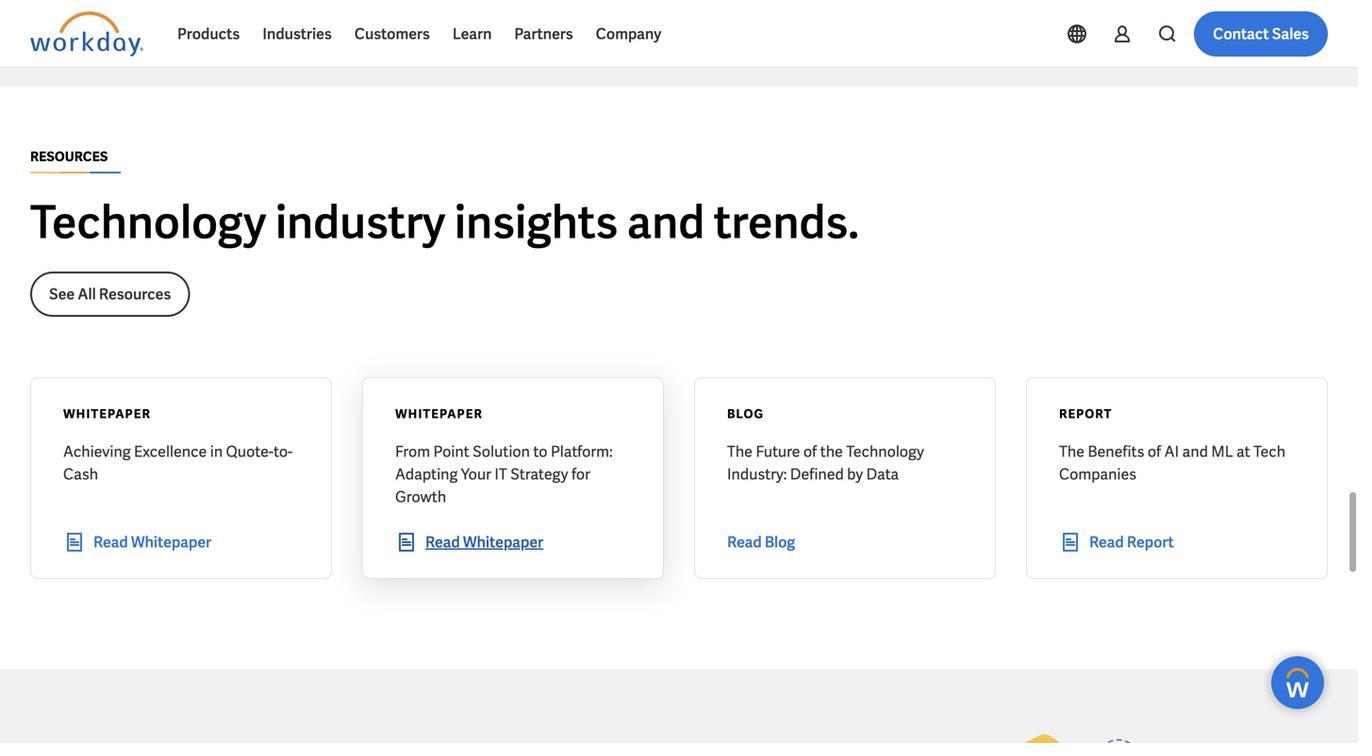 Task type: describe. For each thing, give the bounding box(es) containing it.
of for benefits
[[1148, 442, 1162, 462]]

it
[[495, 465, 508, 484]]

see all resources link
[[30, 272, 190, 317]]

contact sales
[[1214, 24, 1310, 44]]

industries
[[263, 24, 332, 44]]

in
[[210, 442, 223, 462]]

the benefits of ai and ml at tech companies
[[1060, 442, 1286, 484]]

companies
[[1060, 465, 1137, 484]]

contact
[[1214, 24, 1270, 44]]

see
[[49, 284, 75, 304]]

ml
[[1212, 442, 1234, 462]]

read whitepaper button for in
[[63, 531, 299, 554]]

workday marketplace for technology image
[[805, 700, 1329, 744]]

strategy
[[511, 465, 569, 484]]

read report
[[1090, 533, 1175, 552]]

to
[[534, 442, 548, 462]]

company button
[[585, 11, 673, 57]]

the for the future of the technology industry: defined by data
[[728, 442, 753, 462]]

by
[[848, 465, 864, 484]]

read blog button
[[728, 531, 964, 554]]

trends.
[[714, 193, 860, 252]]

your
[[461, 465, 492, 484]]

0 vertical spatial blog
[[728, 406, 765, 422]]

company
[[596, 24, 662, 44]]

read for the benefits of ai and ml at tech companies
[[1090, 533, 1125, 552]]

read whitepaper for adapting
[[426, 533, 544, 552]]

read for from point solution to platform: adapting your it strategy for growth
[[426, 533, 460, 552]]

of for future
[[804, 442, 818, 462]]

products
[[177, 24, 240, 44]]

tech
[[1254, 442, 1286, 462]]

growth
[[395, 487, 447, 507]]

benefits
[[1089, 442, 1145, 462]]

learn button
[[442, 11, 503, 57]]

future
[[756, 442, 801, 462]]

technology inside the future of the technology industry: defined by data
[[847, 442, 925, 462]]

and inside the benefits of ai and ml at tech companies
[[1183, 442, 1209, 462]]

resources
[[99, 284, 171, 304]]

the future of the technology industry: defined by data
[[728, 442, 925, 484]]

blog inside the read blog button
[[765, 533, 796, 552]]

from point solution to platform: adapting your it strategy for growth
[[395, 442, 613, 507]]



Task type: locate. For each thing, give the bounding box(es) containing it.
0 horizontal spatial report
[[1060, 406, 1113, 422]]

1 horizontal spatial read whitepaper button
[[395, 531, 631, 554]]

read for achieving excellence in quote-to- cash
[[93, 533, 128, 552]]

read down cash
[[93, 533, 128, 552]]

excellence
[[134, 442, 207, 462]]

read inside button
[[728, 533, 762, 552]]

customers
[[355, 24, 430, 44]]

to-
[[274, 442, 293, 462]]

ai
[[1165, 442, 1180, 462]]

achieving excellence in quote-to- cash
[[63, 442, 293, 484]]

the for the benefits of ai and ml at tech companies
[[1060, 442, 1085, 462]]

the
[[821, 442, 844, 462]]

read whitepaper for cash
[[93, 533, 212, 552]]

platform:
[[551, 442, 613, 462]]

learn
[[453, 24, 492, 44]]

quote-
[[226, 442, 274, 462]]

1 the from the left
[[728, 442, 753, 462]]

and
[[627, 193, 705, 252], [1183, 442, 1209, 462]]

read blog
[[728, 533, 796, 552]]

technology up the resources
[[30, 193, 266, 252]]

0 horizontal spatial the
[[728, 442, 753, 462]]

2 of from the left
[[1148, 442, 1162, 462]]

solution
[[473, 442, 530, 462]]

of left "the"
[[804, 442, 818, 462]]

blog
[[728, 406, 765, 422], [765, 533, 796, 552]]

1 vertical spatial technology
[[847, 442, 925, 462]]

of
[[804, 442, 818, 462], [1148, 442, 1162, 462]]

for
[[572, 465, 591, 484]]

resources
[[30, 148, 108, 165]]

point
[[434, 442, 470, 462]]

4 read from the left
[[1090, 533, 1125, 552]]

industry:
[[728, 465, 787, 484]]

1 read whitepaper button from the left
[[63, 531, 299, 554]]

read
[[93, 533, 128, 552], [426, 533, 460, 552], [728, 533, 762, 552], [1090, 533, 1125, 552]]

of inside the benefits of ai and ml at tech companies
[[1148, 442, 1162, 462]]

sales
[[1273, 24, 1310, 44]]

see all resources
[[49, 284, 171, 304]]

whitepaper up point
[[395, 406, 483, 422]]

data
[[867, 465, 900, 484]]

read down industry:
[[728, 533, 762, 552]]

1 read from the left
[[93, 533, 128, 552]]

read whitepaper down achieving excellence in quote-to- cash
[[93, 533, 212, 552]]

at
[[1237, 442, 1251, 462]]

cash
[[63, 465, 98, 484]]

1 read whitepaper from the left
[[93, 533, 212, 552]]

0 horizontal spatial of
[[804, 442, 818, 462]]

0 vertical spatial report
[[1060, 406, 1113, 422]]

2 the from the left
[[1060, 442, 1085, 462]]

3 read from the left
[[728, 533, 762, 552]]

blog down industry:
[[765, 533, 796, 552]]

customers button
[[343, 11, 442, 57]]

read whitepaper button
[[63, 531, 299, 554], [395, 531, 631, 554]]

1 of from the left
[[804, 442, 818, 462]]

of inside the future of the technology industry: defined by data
[[804, 442, 818, 462]]

read whitepaper button down achieving excellence in quote-to- cash
[[63, 531, 299, 554]]

2 read from the left
[[426, 533, 460, 552]]

0 horizontal spatial technology
[[30, 193, 266, 252]]

partners button
[[503, 11, 585, 57]]

the inside the future of the technology industry: defined by data
[[728, 442, 753, 462]]

go to the homepage image
[[30, 11, 143, 57]]

1 horizontal spatial read whitepaper
[[426, 533, 544, 552]]

2 read whitepaper button from the left
[[395, 531, 631, 554]]

1 horizontal spatial report
[[1128, 533, 1175, 552]]

defined
[[791, 465, 844, 484]]

industries button
[[251, 11, 343, 57]]

0 vertical spatial and
[[627, 193, 705, 252]]

report down the benefits of ai and ml at tech companies
[[1128, 533, 1175, 552]]

of left "ai"
[[1148, 442, 1162, 462]]

1 vertical spatial and
[[1183, 442, 1209, 462]]

read inside button
[[1090, 533, 1125, 552]]

products button
[[166, 11, 251, 57]]

report inside button
[[1128, 533, 1175, 552]]

report up benefits
[[1060, 406, 1113, 422]]

technology
[[30, 193, 266, 252], [847, 442, 925, 462]]

the up companies
[[1060, 442, 1085, 462]]

1 horizontal spatial and
[[1183, 442, 1209, 462]]

report
[[1060, 406, 1113, 422], [1128, 533, 1175, 552]]

1 vertical spatial blog
[[765, 533, 796, 552]]

technology industry insights and trends.
[[30, 193, 860, 252]]

read whitepaper button for solution
[[395, 531, 631, 554]]

industry
[[275, 193, 446, 252]]

from
[[395, 442, 430, 462]]

adapting
[[395, 465, 458, 484]]

0 horizontal spatial read whitepaper
[[93, 533, 212, 552]]

whitepaper down from point solution to platform: adapting your it strategy for growth
[[463, 533, 544, 552]]

read down companies
[[1090, 533, 1125, 552]]

achieving
[[63, 442, 131, 462]]

read whitepaper button down from point solution to platform: adapting your it strategy for growth
[[395, 531, 631, 554]]

0 horizontal spatial and
[[627, 193, 705, 252]]

blog up future
[[728, 406, 765, 422]]

read whitepaper
[[93, 533, 212, 552], [426, 533, 544, 552]]

the up industry:
[[728, 442, 753, 462]]

partners
[[515, 24, 574, 44]]

insights
[[455, 193, 618, 252]]

all
[[78, 284, 96, 304]]

1 horizontal spatial the
[[1060, 442, 1085, 462]]

0 vertical spatial technology
[[30, 193, 266, 252]]

read whitepaper down the your on the left bottom of page
[[426, 533, 544, 552]]

read down growth
[[426, 533, 460, 552]]

read report button
[[1060, 531, 1296, 554]]

the
[[728, 442, 753, 462], [1060, 442, 1085, 462]]

1 horizontal spatial of
[[1148, 442, 1162, 462]]

1 vertical spatial report
[[1128, 533, 1175, 552]]

0 horizontal spatial read whitepaper button
[[63, 531, 299, 554]]

the inside the benefits of ai and ml at tech companies
[[1060, 442, 1085, 462]]

technology up "data"
[[847, 442, 925, 462]]

whitepaper
[[63, 406, 151, 422], [395, 406, 483, 422], [131, 533, 212, 552], [463, 533, 544, 552]]

contact sales link
[[1195, 11, 1329, 57]]

2 read whitepaper from the left
[[426, 533, 544, 552]]

whitepaper down achieving excellence in quote-to- cash
[[131, 533, 212, 552]]

1 horizontal spatial technology
[[847, 442, 925, 462]]

whitepaper up achieving in the bottom of the page
[[63, 406, 151, 422]]



Task type: vqa. For each thing, say whether or not it's contained in the screenshot.
Driven
no



